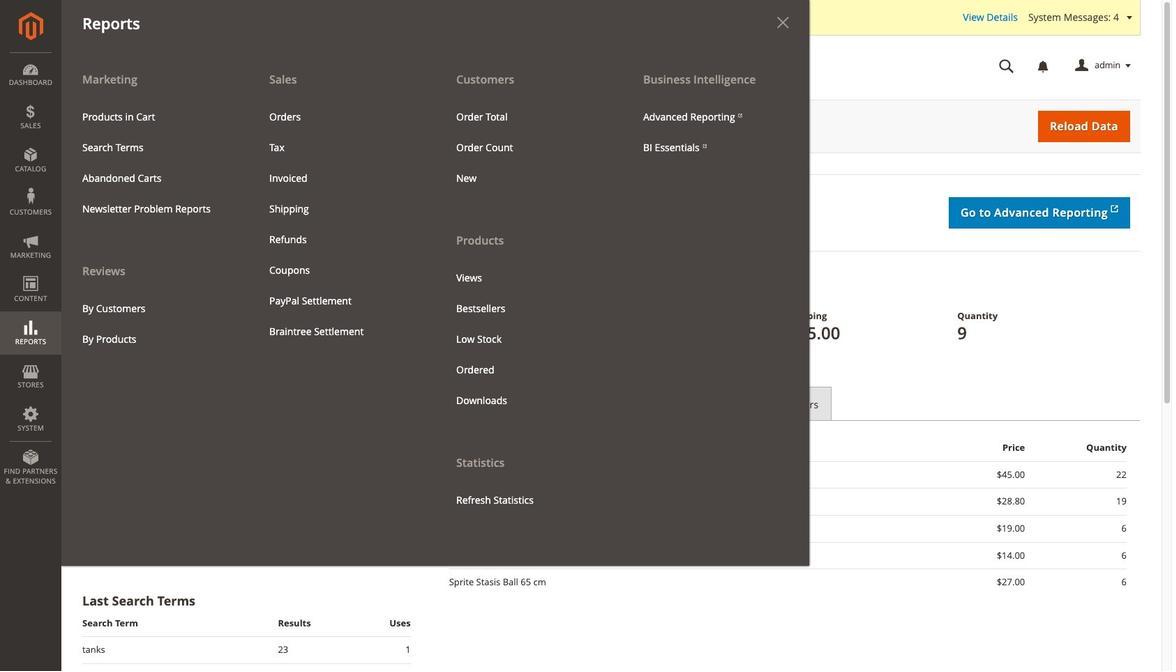 Task type: vqa. For each thing, say whether or not it's contained in the screenshot.
text field
no



Task type: locate. For each thing, give the bounding box(es) containing it.
menu bar
[[0, 0, 809, 566]]

menu
[[61, 64, 809, 566], [61, 64, 248, 355], [435, 64, 622, 516], [72, 102, 238, 224], [259, 102, 425, 347], [446, 102, 612, 194], [633, 102, 799, 163], [446, 263, 612, 416], [72, 293, 238, 355]]

magento admin panel image
[[18, 12, 43, 40]]



